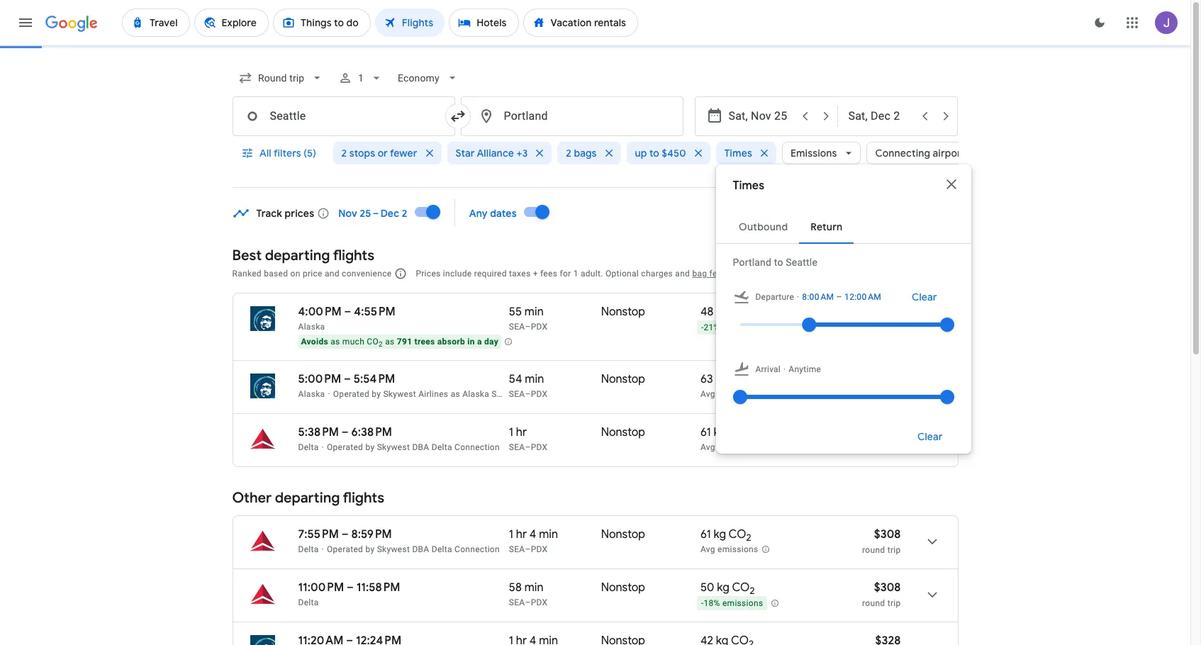 Task type: describe. For each thing, give the bounding box(es) containing it.
airports
[[933, 147, 971, 160]]

a
[[477, 409, 482, 419]]

flight details. leaves seattle-tacoma international airport at 5:38 pm on saturday, november 25 and arrives at portland international airport at 6:38 pm on saturday, november 25. image
[[915, 495, 949, 529]]

trip inside $308 round trip
[[888, 618, 901, 628]]

New feature text field
[[373, 257, 405, 271]]

sea inside 55 min sea – pdx
[[509, 394, 525, 404]]

arrival
[[756, 365, 781, 374]]

airlines
[[419, 462, 449, 472]]

54
[[509, 445, 522, 459]]

prices
[[285, 207, 314, 220]]

difference
[[457, 275, 502, 287]]

6:38 pm
[[351, 498, 392, 512]]

round inside $308 round trip
[[863, 618, 885, 628]]

prices include required taxes + fees for 1 adult.
[[416, 341, 603, 351]]

308 US dollars text field
[[874, 600, 901, 614]]

portland
[[733, 257, 772, 268]]

55
[[509, 377, 522, 392]]

Departure time: 5:00 PM. text field
[[298, 445, 341, 459]]

dba for 2
[[412, 515, 429, 525]]

book.
[[627, 275, 652, 287]]

1 hr 4 min sea – pdx
[[509, 600, 558, 627]]

emissions button
[[782, 136, 861, 170]]

find the best price region
[[232, 195, 1002, 298]]

12:00 am
[[845, 292, 882, 302]]

hr
[[516, 600, 527, 614]]

2 bags
[[566, 147, 597, 160]]

nov for 24 – dec
[[791, 243, 809, 255]]

leaves seattle-tacoma international airport at 4:00 pm on saturday, november 25 and arrives at portland international airport at 4:55 pm on saturday, november 25. element
[[298, 377, 396, 392]]

48 kg co 2
[[701, 377, 754, 394]]

or
[[378, 147, 388, 160]]

nonstop flight. element for 2
[[601, 498, 645, 514]]

convenience
[[342, 341, 392, 351]]

3 pdx from the top
[[531, 515, 548, 525]]

5:38 pm
[[298, 498, 339, 512]]

nonstop flight. element for 48
[[601, 377, 645, 394]]

3 round from the top
[[863, 516, 885, 526]]

21%
[[704, 395, 720, 405]]

alliance
[[477, 147, 514, 160]]

all filters (5) button
[[232, 136, 327, 170]]

ranked
[[232, 341, 262, 351]]

8:00 am – 12:00 am
[[802, 292, 882, 302]]

Departure text field
[[729, 97, 794, 135]]

nov 25 – dec 2
[[339, 207, 408, 220]]

guarantee
[[313, 257, 368, 271]]

1 vertical spatial for
[[560, 341, 571, 351]]

2 inside '61 kg co 2'
[[747, 604, 752, 616]]

in
[[468, 409, 475, 419]]

main content containing best departing flights
[[232, 195, 1002, 645]]

8:00 am
[[802, 292, 834, 302]]

0 vertical spatial dates
[[490, 207, 517, 220]]

$308
[[874, 600, 901, 614]]

main menu image
[[17, 14, 34, 31]]

close dialog image
[[943, 176, 960, 193]]

$258
[[875, 377, 901, 392]]

– left arrival time: 5:54 pm. text box
[[344, 445, 351, 459]]

min for 54 min
[[525, 445, 544, 459]]

departing for other
[[275, 562, 340, 579]]

departing for best
[[265, 319, 330, 337]]

avoids as much co 2 as 791 trees absorb in a day
[[301, 409, 499, 421]]

flights for other departing flights
[[343, 562, 384, 579]]

2 bags button
[[558, 136, 621, 170]]

any dates
[[469, 207, 517, 220]]

skywest
[[492, 462, 526, 472]]

alaska down 5:00 pm
[[298, 462, 325, 472]]

2 inside "nov 24 – dec 2"
[[761, 257, 767, 269]]

$450
[[662, 147, 686, 160]]

day
[[484, 409, 499, 419]]

258 US dollars text field
[[875, 377, 901, 392]]

departure
[[756, 292, 794, 302]]

connecting
[[876, 147, 931, 160]]

change
[[761, 275, 798, 288]]

-
[[701, 395, 704, 405]]

total duration 55 min. element
[[509, 377, 601, 394]]

for inside for $188 change dates
[[769, 257, 782, 269]]

change dates button
[[761, 274, 858, 289]]

skywest for 2
[[377, 515, 410, 525]]

ranked based on price and convenience
[[232, 341, 392, 351]]

required
[[474, 341, 507, 351]]

$308 round trip
[[863, 600, 901, 628]]

2 stops or fewer button
[[333, 136, 442, 170]]

2 you from the left
[[608, 275, 625, 287]]

nonstop
[[601, 377, 645, 392]]

– inside 54 min sea – pdx
[[525, 462, 531, 472]]

– inside search field
[[837, 292, 843, 302]]

2 horizontal spatial 1
[[574, 341, 579, 351]]

close image
[[969, 242, 981, 253]]

round trip for 2
[[863, 516, 901, 526]]

4
[[530, 600, 537, 614]]

none search field containing times
[[232, 61, 995, 454]]

connecting airports
[[876, 147, 971, 160]]

anytime
[[789, 365, 822, 374]]

1 vertical spatial clear button
[[901, 420, 960, 454]]

4:00 pm
[[298, 377, 342, 392]]

round trip for 48
[[863, 395, 901, 405]]

2 down 63 kg co 2
[[747, 502, 752, 514]]

25 – dec
[[360, 207, 400, 220]]

Departure time: 7:55 PM. text field
[[298, 600, 339, 614]]

Departure time: 5:38 PM. text field
[[298, 498, 339, 512]]

5:38 pm – 6:38 pm
[[298, 498, 392, 512]]

bag fees button
[[693, 341, 727, 351]]

fewer
[[390, 147, 417, 160]]

for $188 change dates
[[761, 257, 827, 288]]

0 horizontal spatial as
[[331, 409, 340, 419]]

up to $450
[[635, 147, 686, 160]]

298 US dollars text field
[[875, 445, 901, 459]]

price
[[283, 257, 311, 271]]

1 button
[[333, 61, 389, 95]]

avoids as much co2 as 791 trees absorb in a day. learn more about this calculation. image
[[504, 410, 513, 418]]

$188
[[785, 257, 807, 269]]

dates inside for $188 change dates
[[800, 275, 827, 288]]

4:55 pm
[[354, 377, 396, 392]]

24 – dec
[[811, 243, 851, 255]]

other
[[232, 562, 272, 579]]

times inside times popup button
[[725, 147, 752, 160]]

flight details. leaves seattle-tacoma international airport at 5:00 pm on saturday, november 25 and arrives at portland international airport at 5:54 pm on saturday, november 25. image
[[915, 442, 949, 476]]

54 min sea – pdx
[[509, 445, 548, 472]]

taxes
[[509, 341, 531, 351]]

Arrival time: 6:38 PM. text field
[[351, 498, 392, 512]]

0 vertical spatial clear
[[912, 291, 937, 304]]

price guarantee
[[283, 257, 368, 271]]

1 you from the left
[[421, 275, 437, 287]]

0 vertical spatial operated
[[333, 462, 370, 472]]

some
[[301, 275, 326, 287]]

operated by skywest dba delta connection for 2
[[327, 515, 500, 525]]

flight details. leaves seattle-tacoma international airport at 7:55 pm on saturday, november 25 and arrives at portland international airport at 8:59 pm on saturday, november 25. image
[[915, 597, 949, 631]]

co for 1 hr 4 min
[[729, 600, 747, 614]]

any
[[469, 207, 488, 220]]

avg for 2
[[701, 515, 716, 525]]

skywest for 61
[[377, 617, 410, 627]]

1 trip from the top
[[888, 395, 901, 405]]

+3
[[517, 147, 528, 160]]

avg emissions for 2
[[701, 515, 759, 525]]

times button
[[716, 136, 777, 170]]

trip inside $298 round trip
[[888, 462, 901, 472]]

absorb
[[438, 409, 465, 419]]

operated for 2
[[327, 515, 363, 525]]

0 vertical spatial skywest
[[383, 462, 416, 472]]

63
[[701, 445, 713, 459]]

change appearance image
[[1083, 6, 1117, 40]]

63 kg co 2
[[701, 445, 754, 461]]

5:00 pm
[[298, 445, 341, 459]]

alaska inside 4:00 pm – 4:55 pm alaska
[[298, 394, 325, 404]]

much
[[342, 409, 365, 419]]

nov 24 – dec 2
[[761, 243, 851, 269]]



Task type: locate. For each thing, give the bounding box(es) containing it.
0 vertical spatial 1
[[358, 72, 364, 84]]

1 horizontal spatial nov
[[791, 243, 809, 255]]

0 horizontal spatial fees
[[540, 341, 558, 351]]

fees right +
[[540, 341, 558, 351]]

alaska left skywest
[[463, 462, 489, 472]]

1 vertical spatial skywest
[[377, 515, 410, 525]]

1 horizontal spatial 1
[[509, 600, 514, 614]]

5:54 pm
[[354, 445, 395, 459]]

– down total duration 54 min. element
[[525, 462, 531, 472]]

to inside popup button
[[650, 147, 660, 160]]

-21% emissions
[[701, 395, 763, 405]]

times down times popup button
[[733, 179, 765, 193]]

round trip
[[863, 395, 901, 405], [863, 516, 901, 526]]

2 vertical spatial by
[[366, 617, 375, 627]]

flights for best departing flights
[[333, 319, 375, 337]]

2 sea from the top
[[509, 462, 525, 472]]

kg right 61
[[714, 600, 726, 614]]

swap origin and destination. image
[[449, 108, 466, 125]]

as left much
[[331, 409, 340, 419]]

operated for 61
[[327, 617, 363, 627]]

connecting airports button
[[867, 136, 995, 170]]

2 vertical spatial avg
[[701, 617, 716, 627]]

2 horizontal spatial as
[[451, 462, 460, 472]]

sea down 55
[[509, 394, 525, 404]]

0 vertical spatial connection
[[455, 515, 500, 525]]

track
[[256, 207, 282, 220]]

 image
[[322, 515, 324, 525]]

clear button right 12:00 am
[[895, 286, 954, 309]]

1 horizontal spatial price
[[531, 275, 553, 287]]

0 vertical spatial times
[[725, 147, 752, 160]]

stops
[[349, 147, 375, 160]]

round down 308 us dollars text box
[[863, 618, 885, 628]]

adult.
[[581, 341, 603, 351]]

– down "4"
[[525, 617, 531, 627]]

0 vertical spatial nonstop flight. element
[[601, 377, 645, 394]]

2 inside avoids as much co 2 as 791 trees absorb in a day
[[379, 413, 383, 421]]

for left adult.
[[560, 341, 571, 351]]

star alliance +3
[[456, 147, 528, 160]]

1 horizontal spatial the
[[514, 275, 528, 287]]

avoids
[[301, 409, 328, 419]]

clear button down "$258" text field
[[901, 420, 960, 454]]

Arrival time: 5:54 PM. text field
[[354, 445, 395, 459]]

for
[[283, 275, 298, 287]]

sea down "hr"
[[509, 617, 525, 627]]

you right the after
[[608, 275, 625, 287]]

1 fees from the left
[[540, 341, 558, 351]]

Departure time: 4:00 PM. text field
[[298, 377, 342, 392]]

1 vertical spatial kg
[[716, 445, 728, 459]]

nov up seattle
[[791, 243, 809, 255]]

emissions for 63
[[718, 462, 759, 472]]

1 vertical spatial  image
[[322, 617, 324, 627]]

nov right learn more about tracked prices icon
[[339, 207, 357, 220]]

4 trip from the top
[[888, 618, 901, 628]]

2 round trip from the top
[[863, 516, 901, 526]]

min for 55 min
[[525, 377, 544, 392]]

best
[[232, 319, 262, 337]]

learn more about tracked prices image
[[317, 207, 330, 220]]

loading results progress bar
[[0, 45, 1191, 48]]

1 horizontal spatial dates
[[800, 275, 827, 288]]

clear button
[[895, 286, 954, 309], [901, 420, 960, 454]]

price right on on the bottom left of page
[[303, 341, 323, 351]]

pdx down the total duration 55 min. element
[[531, 394, 548, 404]]

pdx inside '1 hr 4 min sea – pdx'
[[531, 617, 548, 627]]

2 dba from the top
[[412, 617, 429, 627]]

based
[[264, 341, 288, 351]]

2 stops or fewer
[[342, 147, 417, 160]]

operated down 5:00 pm – 5:54 pm
[[333, 462, 370, 472]]

co right 63
[[731, 445, 749, 459]]

1 vertical spatial connection
[[455, 617, 500, 627]]

emissions
[[791, 147, 837, 160]]

operated down 5:38 pm – 6:38 pm
[[327, 515, 363, 525]]

0 vertical spatial clear button
[[895, 286, 954, 309]]

total duration 1 hr 4 min. element
[[509, 600, 601, 616]]

avg emissions for 61
[[701, 617, 759, 627]]

2 inside 63 kg co 2
[[749, 449, 754, 461]]

avg for 63
[[701, 462, 716, 472]]

– right 8:00 am
[[837, 292, 843, 302]]

kg right 63
[[716, 445, 728, 459]]

2 left bags
[[566, 147, 572, 160]]

1 vertical spatial avg
[[701, 515, 716, 525]]

$298 round trip
[[863, 445, 901, 472]]

2 nonstop flight. element from the top
[[601, 498, 645, 514]]

1 sea from the top
[[509, 394, 525, 404]]

1 pdx from the top
[[531, 394, 548, 404]]

0 horizontal spatial price
[[303, 341, 323, 351]]

nonstop flight. element containing nonstop
[[601, 377, 645, 394]]

2 right 25 – dec
[[402, 207, 408, 220]]

2 left stops
[[342, 147, 347, 160]]

1 vertical spatial 1
[[574, 341, 579, 351]]

2 pdx from the top
[[531, 462, 548, 472]]

4 sea from the top
[[509, 617, 525, 627]]

sea down the 54
[[509, 462, 525, 472]]

0 horizontal spatial the
[[440, 275, 454, 287]]

1 nonstop flight. element from the top
[[601, 377, 645, 394]]

prices
[[416, 341, 441, 351]]

pdx down total duration 1 hr. element
[[531, 515, 548, 525]]

0 vertical spatial by
[[372, 462, 381, 472]]

sea inside 54 min sea – pdx
[[509, 462, 525, 472]]

1 vertical spatial round trip
[[863, 516, 901, 526]]

min right the 54
[[525, 445, 544, 459]]

kg inside 63 kg co 2
[[716, 445, 728, 459]]

3 avg from the top
[[701, 617, 716, 627]]

Return text field
[[849, 97, 914, 135]]

filters
[[273, 147, 301, 160]]

round
[[863, 395, 885, 405], [863, 462, 885, 472], [863, 516, 885, 526], [863, 618, 885, 628]]

dates right any
[[490, 207, 517, 220]]

1 vertical spatial departing
[[275, 562, 340, 579]]

pdx down total duration 54 min. element
[[531, 462, 548, 472]]

7:55 pm
[[298, 600, 339, 614]]

1 vertical spatial dba
[[412, 617, 429, 627]]

connection left sea – pdx
[[455, 515, 500, 525]]

2 connection from the top
[[455, 617, 500, 627]]

55 min sea – pdx
[[509, 377, 548, 404]]

3 trip from the top
[[888, 516, 901, 526]]

0 horizontal spatial  image
[[322, 617, 324, 627]]

to
[[650, 147, 660, 160], [774, 257, 783, 268]]

1 vertical spatial flights
[[343, 562, 384, 579]]

Arrival time: 4:55 PM. text field
[[354, 377, 396, 392]]

4:00 pm – 4:55 pm alaska
[[298, 377, 396, 404]]

1 vertical spatial avg emissions
[[701, 515, 759, 525]]

2 vertical spatial 1
[[509, 600, 514, 614]]

3 sea from the top
[[509, 515, 525, 525]]

1 vertical spatial times
[[733, 179, 765, 193]]

departing up 7:55 pm text box
[[275, 562, 340, 579]]

0 horizontal spatial dates
[[490, 207, 517, 220]]

round down $298
[[863, 462, 885, 472]]

0 vertical spatial flights
[[333, 319, 375, 337]]

connection for 61
[[455, 617, 500, 627]]

leaves seattle-tacoma international airport at 5:00 pm on saturday, november 25 and arrives at portland international airport at 5:54 pm on saturday, november 25. element
[[298, 445, 395, 459]]

2 fees from the left
[[710, 341, 727, 351]]

times
[[725, 147, 752, 160], [733, 179, 765, 193]]

pdx down "4"
[[531, 617, 548, 627]]

0 vertical spatial nov
[[339, 207, 357, 220]]

min right "4"
[[539, 600, 558, 614]]

– down the total duration 55 min. element
[[525, 394, 531, 404]]

times down departure text field
[[725, 147, 752, 160]]

other departing flights
[[232, 562, 384, 579]]

departing
[[265, 319, 330, 337], [275, 562, 340, 579]]

min inside 54 min sea – pdx
[[525, 445, 544, 459]]

0 horizontal spatial 1
[[358, 72, 364, 84]]

0 horizontal spatial for
[[560, 341, 571, 351]]

1 horizontal spatial to
[[774, 257, 783, 268]]

portland to seattle
[[733, 257, 818, 268]]

61 kg co 2
[[701, 600, 752, 616]]

kg for 61
[[714, 600, 726, 614]]

 image down 7:55 pm text box
[[322, 617, 324, 627]]

co for 55 min
[[732, 377, 749, 392]]

$298
[[875, 445, 901, 459]]

alaska
[[298, 394, 325, 404], [298, 462, 325, 472], [463, 462, 489, 472]]

min right 55
[[525, 377, 544, 392]]

0 vertical spatial round trip
[[863, 395, 901, 405]]

0 vertical spatial kg
[[717, 377, 729, 392]]

(5)
[[303, 147, 316, 160]]

kg inside '61 kg co 2'
[[714, 600, 726, 614]]

1 vertical spatial price
[[303, 341, 323, 351]]

fees right bag
[[710, 341, 727, 351]]

pdx inside 55 min sea – pdx
[[531, 394, 548, 404]]

round down $258
[[863, 395, 885, 405]]

round inside $298 round trip
[[863, 462, 885, 472]]

0 vertical spatial for
[[769, 257, 782, 269]]

trip left flight details. leaves seattle-tacoma international airport at 5:38 pm on saturday, november 25 and arrives at portland international airport at 6:38 pm on saturday, november 25. image
[[888, 516, 901, 526]]

4 pdx from the top
[[531, 617, 548, 627]]

2 inside 48 kg co 2
[[749, 382, 754, 394]]

dates up 8:00 am
[[800, 275, 827, 288]]

0 vertical spatial min
[[525, 377, 544, 392]]

trip down 308 us dollars text box
[[888, 618, 901, 628]]

1 horizontal spatial  image
[[784, 362, 786, 377]]

star
[[456, 147, 475, 160]]

avg for 61
[[701, 617, 716, 627]]

connection left '1 hr 4 min sea – pdx' in the left of the page
[[455, 617, 500, 627]]

all
[[259, 147, 271, 160]]

the
[[440, 275, 454, 287], [514, 275, 528, 287]]

emissions for 61
[[718, 617, 759, 627]]

kg right 48
[[717, 377, 729, 392]]

round left flight details. leaves seattle-tacoma international airport at 5:38 pm on saturday, november 25 and arrives at portland international airport at 6:38 pm on saturday, november 25. image
[[863, 516, 885, 526]]

google
[[362, 275, 394, 287]]

1 avg from the top
[[701, 462, 716, 472]]

to down "travel" at the right of page
[[774, 257, 783, 268]]

learn more about price guarantee image
[[644, 264, 678, 298]]

departing up on on the bottom left of page
[[265, 319, 330, 337]]

None text field
[[461, 96, 683, 136]]

1 vertical spatial clear
[[918, 431, 943, 443]]

all filters (5)
[[259, 147, 316, 160]]

avg emissions for 63
[[701, 462, 759, 472]]

price left drops
[[531, 275, 553, 287]]

–
[[837, 292, 843, 302], [344, 377, 351, 392], [525, 394, 531, 404], [344, 445, 351, 459], [525, 462, 531, 472], [342, 498, 349, 512], [525, 515, 531, 525], [525, 617, 531, 627]]

– inside 55 min sea – pdx
[[525, 394, 531, 404]]

for down "travel" at the right of page
[[769, 257, 782, 269]]

2 down "travel" at the right of page
[[761, 257, 767, 269]]

by for 2
[[366, 515, 375, 525]]

4 round from the top
[[863, 618, 885, 628]]

pdx
[[531, 394, 548, 404], [531, 462, 548, 472], [531, 515, 548, 525], [531, 617, 548, 627]]

skywest
[[383, 462, 416, 472], [377, 515, 410, 525], [377, 617, 410, 627]]

1 vertical spatial nonstop flight. element
[[601, 498, 645, 514]]

co right 61
[[729, 600, 747, 614]]

co for 54 min
[[731, 445, 749, 459]]

up
[[635, 147, 647, 160]]

as left 791
[[385, 409, 395, 419]]

61
[[701, 600, 711, 614]]

1 avg emissions from the top
[[701, 462, 759, 472]]

emissions for 2
[[718, 515, 759, 525]]

1 vertical spatial by
[[366, 515, 375, 525]]

leaves seattle-tacoma international airport at 5:38 pm on saturday, november 25 and arrives at portland international airport at 6:38 pm on saturday, november 25. element
[[298, 498, 392, 512]]

flights up convenience
[[333, 319, 375, 337]]

2 round from the top
[[863, 462, 885, 472]]

min inside 55 min sea – pdx
[[525, 377, 544, 392]]

48
[[701, 377, 714, 392]]

1 inside 1 popup button
[[358, 72, 364, 84]]

flights
[[333, 319, 375, 337], [343, 562, 384, 579]]

– left 6:38 pm
[[342, 498, 349, 512]]

flights down 6:38 pm text box
[[343, 562, 384, 579]]

1 for 1
[[358, 72, 364, 84]]

round trip down $258
[[863, 395, 901, 405]]

None search field
[[232, 61, 995, 454]]

co inside avoids as much co 2 as 791 trees absorb in a day
[[367, 409, 379, 419]]

the left difference
[[440, 275, 454, 287]]

0 vertical spatial avg
[[701, 462, 716, 472]]

1 for 1 hr 4 min sea – pdx
[[509, 600, 514, 614]]

None text field
[[232, 96, 455, 136]]

1 horizontal spatial for
[[769, 257, 782, 269]]

the right if
[[514, 275, 528, 287]]

clear
[[912, 291, 937, 304], [918, 431, 943, 443]]

by for 61
[[366, 617, 375, 627]]

nov for 25 – dec
[[339, 207, 357, 220]]

sea – pdx
[[509, 515, 548, 525]]

track prices
[[256, 207, 314, 220]]

1 operated by skywest dba delta connection from the top
[[327, 515, 500, 525]]

sea inside '1 hr 4 min sea – pdx'
[[509, 617, 525, 627]]

bag
[[693, 341, 707, 351]]

to for portland
[[774, 257, 783, 268]]

1 horizontal spatial as
[[385, 409, 395, 419]]

– inside '1 hr 4 min sea – pdx'
[[525, 617, 531, 627]]

trip down $298
[[888, 462, 901, 472]]

operated by skywest airlines as alaska skywest
[[333, 462, 526, 472]]

main content
[[232, 195, 1002, 645]]

and
[[325, 341, 340, 351]]

0 horizontal spatial nov
[[339, 207, 357, 220]]

pays
[[397, 275, 418, 287]]

2 up "-21% emissions"
[[749, 382, 754, 394]]

1 horizontal spatial you
[[608, 275, 625, 287]]

0 vertical spatial  image
[[784, 362, 786, 377]]

connection
[[455, 515, 500, 525], [455, 617, 500, 627]]

nov inside "nov 24 – dec 2"
[[791, 243, 809, 255]]

total duration 1 hr. element
[[509, 498, 601, 514]]

you right the pays
[[421, 275, 437, 287]]

0 horizontal spatial to
[[650, 147, 660, 160]]

2 trip from the top
[[888, 462, 901, 472]]

1 round from the top
[[863, 395, 885, 405]]

None field
[[232, 65, 330, 91], [392, 65, 465, 91], [232, 65, 330, 91], [392, 65, 465, 91]]

total duration 54 min. element
[[509, 445, 601, 461]]

co inside 63 kg co 2
[[731, 445, 749, 459]]

2 vertical spatial min
[[539, 600, 558, 614]]

delta
[[298, 515, 319, 525], [432, 515, 452, 525], [298, 617, 319, 627], [432, 617, 452, 627]]

2 vertical spatial operated
[[327, 617, 363, 627]]

1 vertical spatial operated by skywest dba delta connection
[[327, 617, 500, 627]]

to right "up"
[[650, 147, 660, 160]]

1 vertical spatial dates
[[800, 275, 827, 288]]

kg for 48
[[717, 377, 729, 392]]

1 horizontal spatial fees
[[710, 341, 727, 351]]

– inside 4:00 pm – 4:55 pm alaska
[[344, 377, 351, 392]]

learn more about ranking image
[[395, 340, 407, 353]]

after
[[584, 275, 606, 287]]

dba for 61
[[412, 617, 429, 627]]

drops
[[556, 275, 582, 287]]

seattle
[[786, 257, 818, 268]]

1 vertical spatial to
[[774, 257, 783, 268]]

1 connection from the top
[[455, 515, 500, 525]]

0 vertical spatial operated by skywest dba delta connection
[[327, 515, 500, 525]]

kg inside 48 kg co 2
[[717, 377, 729, 392]]

as right airlines
[[451, 462, 460, 472]]

1 vertical spatial min
[[525, 445, 544, 459]]

0 vertical spatial price
[[531, 275, 553, 287]]

2 right 63
[[749, 449, 754, 461]]

0 vertical spatial avg emissions
[[701, 462, 759, 472]]

0 vertical spatial to
[[650, 147, 660, 160]]

2 vertical spatial avg emissions
[[701, 617, 759, 627]]

sea down total duration 1 hr. element
[[509, 515, 525, 525]]

operated by skywest dba delta connection for 61
[[327, 617, 500, 627]]

– down total duration 1 hr. element
[[525, 515, 531, 525]]

for
[[769, 257, 782, 269], [560, 341, 571, 351]]

2 the from the left
[[514, 275, 528, 287]]

for some flights, google pays you the difference if the price drops after you book.
[[283, 275, 652, 287]]

0 horizontal spatial you
[[421, 275, 437, 287]]

791
[[397, 409, 412, 419]]

min
[[525, 377, 544, 392], [525, 445, 544, 459], [539, 600, 558, 614]]

3 avg emissions from the top
[[701, 617, 759, 627]]

2 avg emissions from the top
[[701, 515, 759, 525]]

on
[[290, 341, 300, 351]]

 image right arrival
[[784, 362, 786, 377]]

nonstop flight. element
[[601, 377, 645, 394], [601, 498, 645, 514]]

1 dba from the top
[[412, 515, 429, 525]]

1 round trip from the top
[[863, 395, 901, 405]]

alaska up avoids
[[298, 394, 325, 404]]

2 left 791
[[379, 413, 383, 421]]

1 vertical spatial nov
[[791, 243, 809, 255]]

avg emissions
[[701, 462, 759, 472], [701, 515, 759, 525], [701, 617, 759, 627]]

 image
[[784, 362, 786, 377], [322, 617, 324, 627]]

2 right 61
[[747, 604, 752, 616]]

1 inside '1 hr 4 min sea – pdx'
[[509, 600, 514, 614]]

0 vertical spatial dba
[[412, 515, 429, 525]]

round trip left flight details. leaves seattle-tacoma international airport at 5:38 pm on saturday, november 25 and arrives at portland international airport at 6:38 pm on saturday, november 25. image
[[863, 516, 901, 526]]

+
[[533, 341, 538, 351]]

2 operated by skywest dba delta connection from the top
[[327, 617, 500, 627]]

operated down 7:55 pm text box
[[327, 617, 363, 627]]

min inside '1 hr 4 min sea – pdx'
[[539, 600, 558, 614]]

2 avg from the top
[[701, 515, 716, 525]]

1 the from the left
[[440, 275, 454, 287]]

– left arrival time: 4:55 pm. text field
[[344, 377, 351, 392]]

bag fees
[[693, 341, 727, 351]]

2 vertical spatial kg
[[714, 600, 726, 614]]

new
[[380, 260, 398, 269]]

0 vertical spatial departing
[[265, 319, 330, 337]]

if
[[505, 275, 511, 287]]

kg for 63
[[716, 445, 728, 459]]

1 vertical spatial operated
[[327, 515, 363, 525]]

co up "-21% emissions"
[[732, 377, 749, 392]]

co right much
[[367, 409, 379, 419]]

co inside 48 kg co 2
[[732, 377, 749, 392]]

to for up
[[650, 147, 660, 160]]

2 vertical spatial skywest
[[377, 617, 410, 627]]

operated by skywest dba delta connection
[[327, 515, 500, 525], [327, 617, 500, 627]]

co
[[732, 377, 749, 392], [367, 409, 379, 419], [731, 445, 749, 459], [729, 600, 747, 614]]

connection for 2
[[455, 515, 500, 525]]

pdx inside 54 min sea – pdx
[[531, 462, 548, 472]]

co inside '61 kg co 2'
[[729, 600, 747, 614]]

trip down "$258" text field
[[888, 395, 901, 405]]



Task type: vqa. For each thing, say whether or not it's contained in the screenshot.
the sun, feb 11 element on the bottom of page
no



